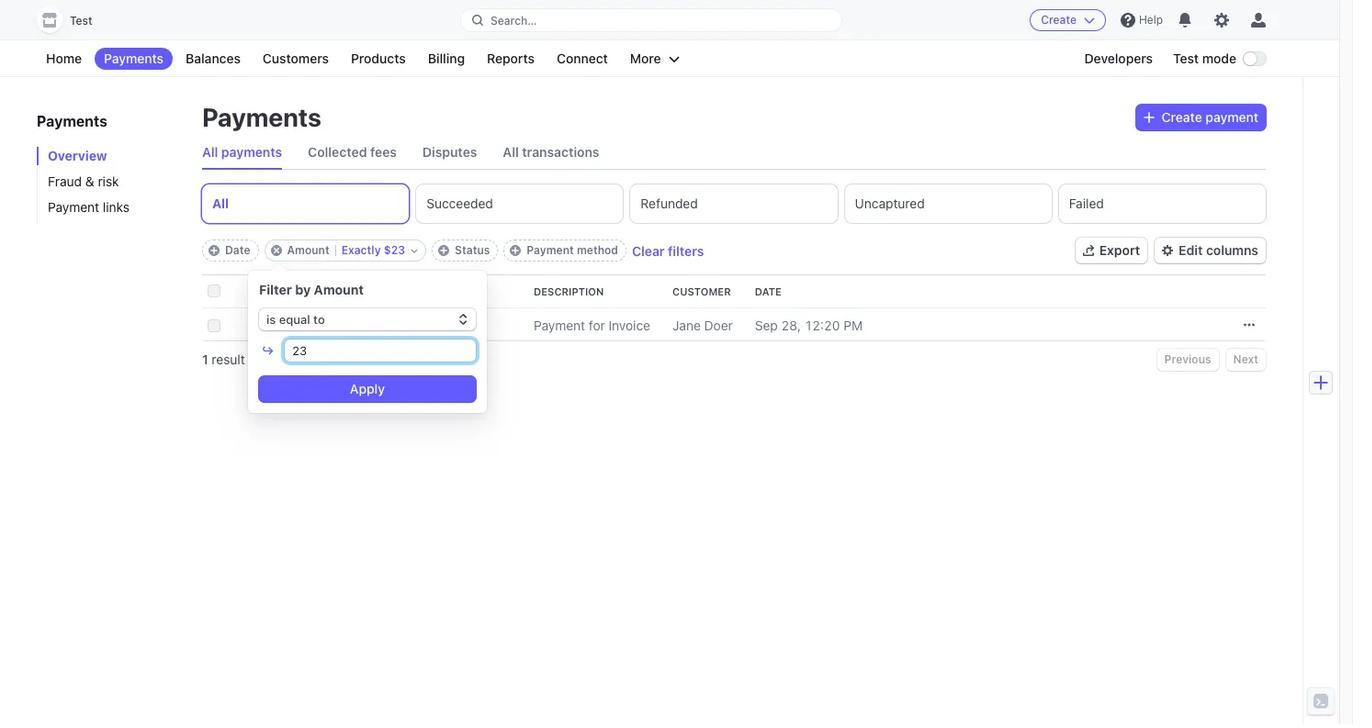 Task type: locate. For each thing, give the bounding box(es) containing it.
customers link
[[254, 48, 338, 70]]

edit columns
[[1179, 243, 1259, 258]]

all transactions
[[503, 144, 600, 160]]

method
[[577, 243, 618, 257]]

edit
[[1179, 243, 1203, 258]]

reports link
[[478, 48, 544, 70]]

all left transactions
[[503, 144, 519, 160]]

payment for payment for invoice
[[534, 317, 585, 333]]

exactly $23
[[342, 243, 405, 257]]

test inside button
[[70, 14, 92, 28]]

0 vertical spatial payment
[[48, 199, 99, 215]]

add payment method image
[[510, 245, 521, 256]]

1 horizontal spatial date
[[755, 286, 782, 298]]

payments
[[104, 51, 164, 66], [202, 102, 322, 132], [37, 113, 107, 130]]

billing
[[428, 51, 465, 66]]

create for create payment
[[1162, 109, 1203, 125]]

28,
[[782, 317, 801, 333]]

amount right 'by' on the top
[[314, 282, 364, 298]]

connect link
[[548, 48, 617, 70]]

payment for payment method
[[527, 243, 574, 257]]

filter
[[259, 282, 292, 298]]

1 vertical spatial tab list
[[202, 185, 1266, 223]]

1 result
[[202, 352, 245, 368]]

create
[[1041, 13, 1077, 27], [1162, 109, 1203, 125]]

date up sep
[[755, 286, 782, 298]]

tab list up "filters"
[[202, 185, 1266, 223]]

create up developers link
[[1041, 13, 1077, 27]]

uncaptured link
[[845, 185, 1052, 223]]

test
[[70, 14, 92, 28], [1173, 51, 1199, 66]]

payment
[[1206, 109, 1259, 125]]

refunded link
[[631, 185, 838, 223]]

test up home
[[70, 14, 92, 28]]

1 vertical spatial payment
[[527, 243, 574, 257]]

&
[[85, 174, 94, 189]]

create payment
[[1162, 109, 1259, 125]]

reports
[[487, 51, 535, 66]]

add status image
[[438, 245, 449, 256]]

0 vertical spatial test
[[70, 14, 92, 28]]

tab list up refunded link
[[202, 136, 1266, 170]]

for
[[589, 317, 605, 333]]

1 vertical spatial date
[[755, 286, 782, 298]]

amount
[[287, 243, 330, 257], [314, 282, 364, 298], [270, 286, 316, 298]]

$5,868.00
[[250, 317, 316, 333]]

payment
[[48, 199, 99, 215], [527, 243, 574, 257], [534, 317, 585, 333]]

export
[[1100, 243, 1140, 258]]

0 vertical spatial date
[[225, 243, 250, 257]]

create for create
[[1041, 13, 1077, 27]]

2 vertical spatial payment
[[534, 317, 585, 333]]

Select All checkbox
[[208, 285, 221, 298]]

edit columns button
[[1155, 238, 1266, 264]]

incomplete
[[393, 318, 454, 332]]

payments up overview
[[37, 113, 107, 130]]

all link
[[202, 185, 409, 223]]

all
[[202, 144, 218, 160], [503, 144, 519, 160], [212, 196, 229, 211]]

0 horizontal spatial date
[[225, 243, 250, 257]]

search…
[[491, 13, 537, 27]]

amount right remove amount image
[[287, 243, 330, 257]]

payment inside clear filters toolbar
[[527, 243, 574, 257]]

payment method
[[527, 243, 618, 257]]

fraud & risk
[[48, 174, 119, 189]]

create inside button
[[1041, 13, 1077, 27]]

usd
[[338, 317, 365, 333]]

customer
[[673, 286, 731, 298]]

1 vertical spatial create
[[1162, 109, 1203, 125]]

1 vertical spatial test
[[1173, 51, 1199, 66]]

create inside popup button
[[1162, 109, 1203, 125]]

developers
[[1085, 51, 1153, 66]]

sep
[[755, 317, 778, 333]]

2 tab list from the top
[[202, 185, 1266, 223]]

previous
[[1165, 353, 1212, 367]]

by
[[295, 282, 311, 298]]

fees
[[370, 144, 397, 160]]

create right "svg" image
[[1162, 109, 1203, 125]]

0 vertical spatial tab list
[[202, 136, 1266, 170]]

all inside all transactions link
[[503, 144, 519, 160]]

0 horizontal spatial create
[[1041, 13, 1077, 27]]

previous button
[[1157, 349, 1219, 371]]

next button
[[1226, 349, 1266, 371]]

1 tab list from the top
[[202, 136, 1266, 170]]

all inside all payments link
[[202, 144, 218, 160]]

tab list containing all
[[202, 185, 1266, 223]]

0 horizontal spatial test
[[70, 14, 92, 28]]

payments up payments
[[202, 102, 322, 132]]

date right add date icon
[[225, 243, 250, 257]]

all left payments
[[202, 144, 218, 160]]

payment down fraud
[[48, 199, 99, 215]]

payment for invoice
[[534, 317, 651, 333]]

disputes
[[423, 144, 477, 160]]

all payments link
[[202, 136, 282, 169]]

transactions
[[522, 144, 600, 160]]

date inside clear filters toolbar
[[225, 243, 250, 257]]

0 vertical spatial create
[[1041, 13, 1077, 27]]

date
[[225, 243, 250, 257], [755, 286, 782, 298]]

test left mode
[[1173, 51, 1199, 66]]

products
[[351, 51, 406, 66]]

doer
[[704, 317, 733, 333]]

all up add date icon
[[212, 196, 229, 211]]

tab list
[[202, 136, 1266, 170], [202, 185, 1266, 223]]

succeeded link
[[416, 185, 623, 223]]

create payment button
[[1136, 105, 1266, 130]]

$5,868.00 link
[[250, 310, 338, 340]]

payment right add payment method image
[[527, 243, 574, 257]]

1 horizontal spatial test
[[1173, 51, 1199, 66]]

1 horizontal spatial create
[[1162, 109, 1203, 125]]

edit amount image
[[411, 247, 418, 255]]

payment down the "description"
[[534, 317, 585, 333]]



Task type: describe. For each thing, give the bounding box(es) containing it.
payment links
[[48, 199, 129, 215]]

svg image
[[1144, 112, 1155, 123]]

jane doer link
[[673, 310, 755, 340]]

billing link
[[419, 48, 474, 70]]

payment for invoice link
[[534, 310, 673, 340]]

clear filters toolbar
[[202, 240, 704, 262]]

help button
[[1114, 6, 1171, 35]]

payments link
[[95, 48, 173, 70]]

sep 28, 12:20 pm link
[[755, 310, 1237, 340]]

succeeded
[[427, 196, 493, 211]]

clear
[[632, 243, 665, 259]]

balances
[[186, 51, 241, 66]]

mode
[[1203, 51, 1237, 66]]

$23
[[384, 243, 405, 257]]

test for test
[[70, 14, 92, 28]]

tab list containing all payments
[[202, 136, 1266, 170]]

apply
[[350, 381, 385, 397]]

risk
[[98, 174, 119, 189]]

developers link
[[1076, 48, 1162, 70]]

jane
[[673, 317, 701, 333]]

all for all payments
[[202, 144, 218, 160]]

test for test mode
[[1173, 51, 1199, 66]]

collected fees link
[[308, 136, 397, 169]]

collected
[[308, 144, 367, 160]]

Search… search field
[[461, 9, 842, 32]]

overview link
[[37, 147, 184, 165]]

more
[[630, 51, 661, 66]]

customers
[[263, 51, 329, 66]]

next
[[1234, 353, 1259, 367]]

failed link
[[1059, 185, 1266, 223]]

fraud & risk link
[[37, 173, 184, 191]]

payment links link
[[37, 198, 184, 217]]

balances link
[[176, 48, 250, 70]]

all inside all link
[[212, 196, 229, 211]]

status
[[455, 243, 490, 257]]

sep 28, 12:20 pm
[[755, 317, 863, 333]]

exactly
[[342, 243, 381, 257]]

uncaptured
[[855, 196, 925, 211]]

collected fees
[[308, 144, 397, 160]]

disputes link
[[423, 136, 477, 169]]

Search… text field
[[461, 9, 842, 32]]

test mode
[[1173, 51, 1237, 66]]

all payments
[[202, 144, 282, 160]]

columns
[[1206, 243, 1259, 258]]

amount up $5,868.00 link
[[270, 286, 316, 298]]

create button
[[1030, 9, 1106, 31]]

home
[[46, 51, 82, 66]]

jane doer
[[673, 317, 733, 333]]

all transactions link
[[503, 136, 600, 169]]

payment for payment links
[[48, 199, 99, 215]]

payments
[[221, 144, 282, 160]]

payments right home
[[104, 51, 164, 66]]

12:20
[[805, 317, 840, 333]]

all for all transactions
[[503, 144, 519, 160]]

help
[[1139, 13, 1163, 27]]

0 number field
[[285, 340, 476, 362]]

connect
[[557, 51, 608, 66]]

result
[[212, 352, 245, 368]]

pm
[[844, 317, 863, 333]]

1
[[202, 352, 208, 368]]

fraud
[[48, 174, 82, 189]]

overview
[[48, 148, 107, 164]]

failed
[[1069, 196, 1104, 211]]

products link
[[342, 48, 415, 70]]

test button
[[37, 7, 111, 33]]

clear filters button
[[632, 243, 704, 259]]

Select Item checkbox
[[208, 320, 221, 333]]

apply button
[[259, 377, 476, 402]]

remove amount image
[[271, 245, 282, 256]]

description
[[534, 286, 604, 298]]

home link
[[37, 48, 91, 70]]

clear filters
[[632, 243, 704, 259]]

amount inside clear filters toolbar
[[287, 243, 330, 257]]

refunded
[[641, 196, 698, 211]]

incomplete link
[[387, 309, 534, 342]]

add date image
[[209, 245, 220, 256]]

filters
[[668, 243, 704, 259]]

links
[[103, 199, 129, 215]]

filter by amount
[[259, 282, 364, 298]]

more button
[[621, 48, 689, 70]]



Task type: vqa. For each thing, say whether or not it's contained in the screenshot.
All transactions link
yes



